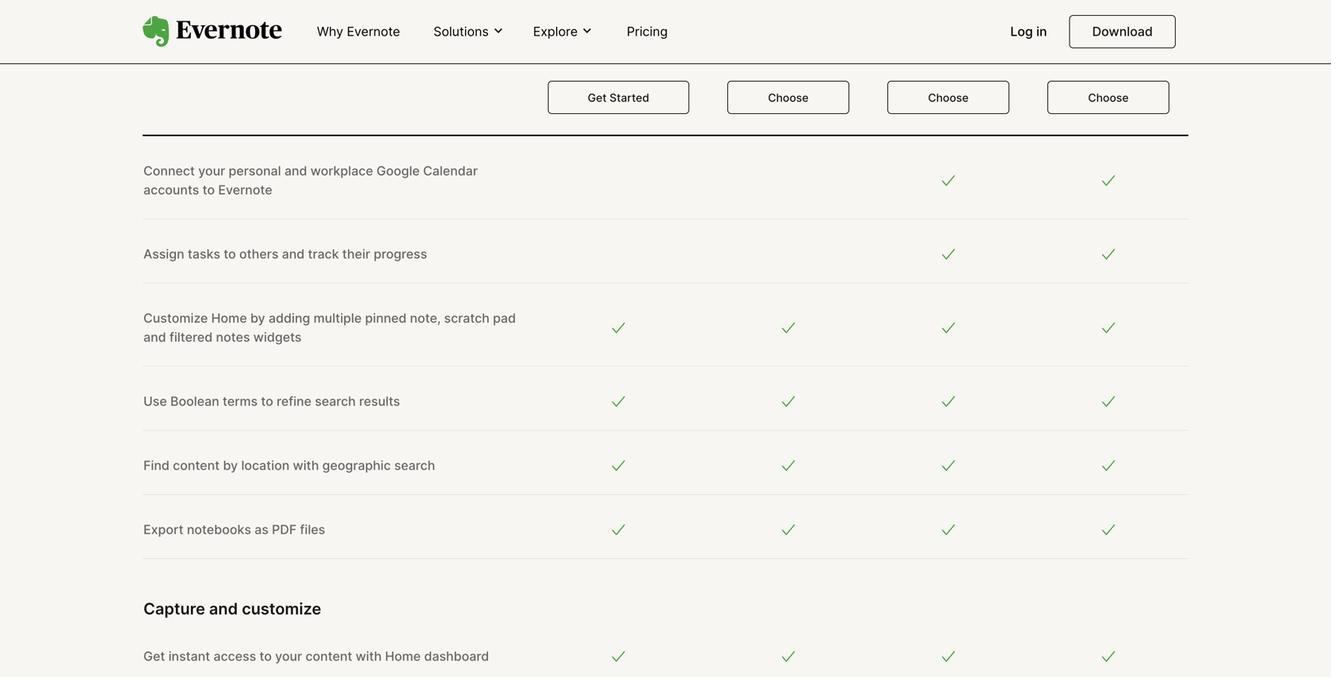 Task type: locate. For each thing, give the bounding box(es) containing it.
to right account
[[436, 16, 448, 31]]

1 vertical spatial with
[[356, 649, 382, 664]]

get inside get started link
[[588, 91, 607, 105]]

search right refine
[[315, 394, 356, 409]]

why evernote link
[[307, 17, 410, 47]]

capture and customize
[[143, 599, 321, 619]]

connect your primary google calendar account to evernote
[[143, 16, 505, 31]]

and up the access
[[209, 599, 238, 619]]

3 choose from the left
[[1088, 91, 1129, 105]]

refine
[[277, 394, 312, 409]]

why evernote
[[317, 24, 400, 39]]

home up notes at the left of page
[[211, 310, 247, 326]]

your left primary
[[198, 16, 225, 31]]

evernote logo image
[[143, 16, 282, 47]]

your inside connect your personal and workplace google calendar accounts to evernote
[[198, 163, 225, 179]]

2 choose from the left
[[928, 91, 969, 105]]

0 vertical spatial google
[[279, 16, 322, 31]]

0 vertical spatial content
[[173, 458, 220, 473]]

2 horizontal spatial evernote
[[451, 16, 505, 31]]

google
[[279, 16, 322, 31], [377, 163, 420, 179]]

to right tasks
[[224, 246, 236, 262]]

google inside connect your personal and workplace google calendar accounts to evernote
[[377, 163, 420, 179]]

evernote down the personal
[[218, 182, 272, 198]]

by up widgets
[[250, 310, 265, 326]]

in
[[1037, 24, 1047, 39]]

use
[[143, 394, 167, 409]]

1 horizontal spatial get
[[588, 91, 607, 105]]

find content by location with geographic search
[[143, 458, 435, 473]]

and right the personal
[[285, 163, 307, 179]]

personal
[[229, 163, 281, 179]]

1 vertical spatial calendar
[[423, 163, 478, 179]]

1 choose from the left
[[768, 91, 809, 105]]

0 horizontal spatial choose link
[[728, 81, 850, 114]]

access
[[214, 649, 256, 664]]

solutions button
[[429, 23, 509, 41]]

choose
[[768, 91, 809, 105], [928, 91, 969, 105], [1088, 91, 1129, 105]]

1 horizontal spatial content
[[306, 649, 352, 664]]

content
[[173, 458, 220, 473], [306, 649, 352, 664]]

home
[[211, 310, 247, 326], [385, 649, 421, 664]]

export
[[143, 522, 184, 538]]

choose link
[[728, 81, 850, 114], [888, 81, 1010, 114], [1048, 81, 1170, 114]]

1 horizontal spatial home
[[385, 649, 421, 664]]

widgets
[[253, 329, 302, 345]]

0 vertical spatial with
[[293, 458, 319, 473]]

1 vertical spatial search
[[394, 458, 435, 473]]

adding
[[269, 310, 310, 326]]

your down customize
[[275, 649, 302, 664]]

1 horizontal spatial choose
[[928, 91, 969, 105]]

connect inside connect your personal and workplace google calendar accounts to evernote
[[143, 163, 195, 179]]

calendar
[[325, 16, 380, 31], [423, 163, 478, 179]]

with
[[293, 458, 319, 473], [356, 649, 382, 664]]

evernote right why in the left top of the page
[[347, 24, 400, 39]]

0 vertical spatial get
[[588, 91, 607, 105]]

to right accounts
[[203, 182, 215, 198]]

google right workplace
[[377, 163, 420, 179]]

1 horizontal spatial with
[[356, 649, 382, 664]]

1 horizontal spatial google
[[377, 163, 420, 179]]

evernote
[[451, 16, 505, 31], [347, 24, 400, 39], [218, 182, 272, 198]]

0 vertical spatial home
[[211, 310, 247, 326]]

why
[[317, 24, 343, 39]]

search
[[315, 394, 356, 409], [394, 458, 435, 473]]

0 horizontal spatial with
[[293, 458, 319, 473]]

teams
[[1085, 39, 1132, 54]]

choose for second choose link from right
[[928, 91, 969, 105]]

by left location
[[223, 458, 238, 473]]

to left refine
[[261, 394, 273, 409]]

get left 'started'
[[588, 91, 607, 105]]

0 horizontal spatial choose
[[768, 91, 809, 105]]

their
[[342, 246, 370, 262]]

1 vertical spatial home
[[385, 649, 421, 664]]

and down customize at the left top of the page
[[143, 329, 166, 345]]

1 horizontal spatial calendar
[[423, 163, 478, 179]]

your
[[198, 16, 225, 31], [198, 163, 225, 179], [275, 649, 302, 664]]

0 horizontal spatial home
[[211, 310, 247, 326]]

get left instant
[[143, 649, 165, 664]]

search right 'geographic'
[[394, 458, 435, 473]]

0 vertical spatial connect
[[143, 16, 195, 31]]

content down customize
[[306, 649, 352, 664]]

by
[[250, 310, 265, 326], [223, 458, 238, 473]]

as
[[255, 522, 269, 538]]

and
[[285, 163, 307, 179], [282, 246, 305, 262], [143, 329, 166, 345], [209, 599, 238, 619]]

content right find
[[173, 458, 220, 473]]

0 vertical spatial by
[[250, 310, 265, 326]]

0 horizontal spatial evernote
[[218, 182, 272, 198]]

multiple
[[314, 310, 362, 326]]

1 horizontal spatial by
[[250, 310, 265, 326]]

get
[[588, 91, 607, 105], [143, 649, 165, 664]]

1 connect from the top
[[143, 16, 195, 31]]

1 vertical spatial connect
[[143, 163, 195, 179]]

scratch
[[444, 310, 490, 326]]

others
[[239, 246, 279, 262]]

1 vertical spatial get
[[143, 649, 165, 664]]

1 horizontal spatial evernote
[[347, 24, 400, 39]]

2 horizontal spatial choose link
[[1048, 81, 1170, 114]]

0 horizontal spatial calendar
[[325, 16, 380, 31]]

pricing link
[[617, 17, 678, 47]]

connect
[[143, 16, 195, 31], [143, 163, 195, 179]]

2 vertical spatial your
[[275, 649, 302, 664]]

notebooks
[[187, 522, 251, 538]]

0 horizontal spatial by
[[223, 458, 238, 473]]

home left dashboard
[[385, 649, 421, 664]]

1 horizontal spatial choose link
[[888, 81, 1010, 114]]

1 vertical spatial google
[[377, 163, 420, 179]]

1 vertical spatial by
[[223, 458, 238, 473]]

your left the personal
[[198, 163, 225, 179]]

get for get instant access to your content with home dashboard
[[143, 649, 165, 664]]

by inside the customize home by adding multiple pinned note, scratch pad and filtered notes widgets
[[250, 310, 265, 326]]

1 vertical spatial content
[[306, 649, 352, 664]]

and inside the customize home by adding multiple pinned note, scratch pad and filtered notes widgets
[[143, 329, 166, 345]]

evernote right account
[[451, 16, 505, 31]]

instant
[[168, 649, 210, 664]]

google right primary
[[279, 16, 322, 31]]

0 vertical spatial your
[[198, 16, 225, 31]]

by for adding
[[250, 310, 265, 326]]

0 horizontal spatial google
[[279, 16, 322, 31]]

to inside connect your personal and workplace google calendar accounts to evernote
[[203, 182, 215, 198]]

2 horizontal spatial choose
[[1088, 91, 1129, 105]]

calendar inside connect your personal and workplace google calendar accounts to evernote
[[423, 163, 478, 179]]

0 horizontal spatial get
[[143, 649, 165, 664]]

get started link
[[548, 81, 689, 114]]

0 vertical spatial search
[[315, 394, 356, 409]]

1 vertical spatial your
[[198, 163, 225, 179]]

2 connect from the top
[[143, 163, 195, 179]]

notes
[[216, 329, 250, 345]]

to
[[436, 16, 448, 31], [203, 182, 215, 198], [224, 246, 236, 262], [261, 394, 273, 409], [260, 649, 272, 664]]



Task type: describe. For each thing, give the bounding box(es) containing it.
started
[[610, 91, 649, 105]]

track
[[308, 246, 339, 262]]

filtered
[[170, 329, 213, 345]]

pinned
[[365, 310, 407, 326]]

connect for connect your personal and workplace google calendar accounts to evernote
[[143, 163, 195, 179]]

0 vertical spatial calendar
[[325, 16, 380, 31]]

log in link
[[1001, 17, 1057, 47]]

pricing
[[627, 24, 668, 39]]

explore
[[533, 24, 578, 39]]

get started
[[588, 91, 649, 105]]

primary
[[229, 16, 275, 31]]

find
[[143, 458, 170, 473]]

1 choose link from the left
[[728, 81, 850, 114]]

terms
[[223, 394, 258, 409]]

and left track
[[282, 246, 305, 262]]

boolean
[[170, 394, 219, 409]]

customize
[[242, 599, 321, 619]]

geographic
[[322, 458, 391, 473]]

2 choose link from the left
[[888, 81, 1010, 114]]

choose for 1st choose link from left
[[768, 91, 809, 105]]

your for primary
[[198, 16, 225, 31]]

assign tasks to others and track their progress
[[143, 246, 427, 262]]

explore button
[[528, 23, 598, 41]]

use boolean terms to refine search results
[[143, 394, 400, 409]]

3 choose link from the left
[[1048, 81, 1170, 114]]

0 horizontal spatial content
[[173, 458, 220, 473]]

get for get started
[[588, 91, 607, 105]]

pad
[[493, 310, 516, 326]]

get instant access to your content with home dashboard
[[143, 649, 489, 664]]

files
[[300, 522, 325, 538]]

dashboard
[[424, 649, 489, 664]]

note,
[[410, 310, 441, 326]]

workplace
[[311, 163, 373, 179]]

0 horizontal spatial search
[[315, 394, 356, 409]]

log in
[[1011, 24, 1047, 39]]

connect your personal and workplace google calendar accounts to evernote
[[143, 163, 478, 198]]

export notebooks as pdf files
[[143, 522, 325, 538]]

evernote inside connect your personal and workplace google calendar accounts to evernote
[[218, 182, 272, 198]]

by for location
[[223, 458, 238, 473]]

pdf
[[272, 522, 297, 538]]

customize home by adding multiple pinned note, scratch pad and filtered notes widgets
[[143, 310, 516, 345]]

tasks
[[188, 246, 220, 262]]

capture
[[143, 599, 205, 619]]

download link
[[1070, 15, 1176, 48]]

and inside connect your personal and workplace google calendar accounts to evernote
[[285, 163, 307, 179]]

log
[[1011, 24, 1033, 39]]

solutions
[[434, 24, 489, 39]]

your for personal
[[198, 163, 225, 179]]

download
[[1093, 24, 1153, 39]]

1 horizontal spatial search
[[394, 458, 435, 473]]

connect for connect your primary google calendar account to evernote
[[143, 16, 195, 31]]

progress
[[374, 246, 427, 262]]

results
[[359, 394, 400, 409]]

home inside the customize home by adding multiple pinned note, scratch pad and filtered notes widgets
[[211, 310, 247, 326]]

location
[[241, 458, 290, 473]]

assign
[[143, 246, 184, 262]]

accounts
[[143, 182, 199, 198]]

customize
[[143, 310, 208, 326]]

account
[[383, 16, 432, 31]]

to right the access
[[260, 649, 272, 664]]

choose for 3rd choose link from the left
[[1088, 91, 1129, 105]]



Task type: vqa. For each thing, say whether or not it's contained in the screenshot.
top Google
yes



